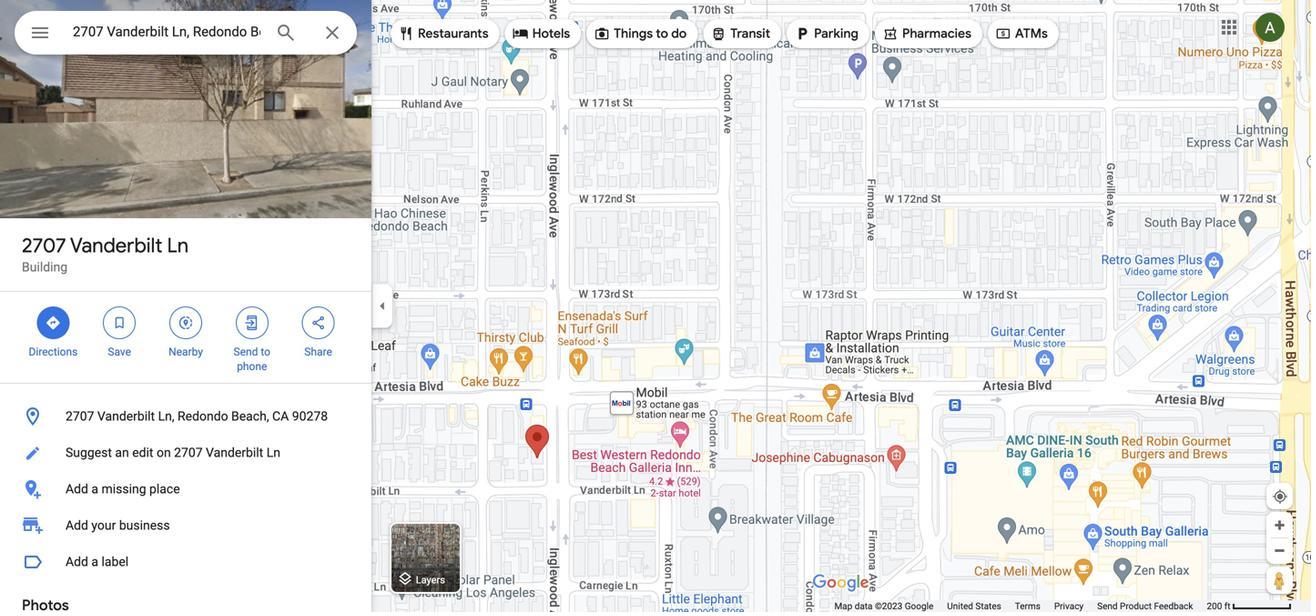 Task type: describe. For each thing, give the bounding box(es) containing it.
200 ft button
[[1207, 602, 1292, 612]]

building
[[22, 260, 67, 275]]

to inside  things to do
[[656, 26, 668, 42]]

send product feedback
[[1098, 602, 1193, 612]]

google account: angela cha  
(angela.cha@adept.ai) image
[[1256, 13, 1285, 42]]

collapse side panel image
[[372, 296, 393, 316]]


[[45, 313, 61, 333]]

 hotels
[[512, 24, 570, 44]]


[[29, 20, 51, 46]]

90278
[[292, 409, 328, 424]]

atms
[[1015, 26, 1048, 42]]

 pharmacies
[[882, 24, 972, 44]]

2707 vanderbilt ln, redondo beach, ca 90278 button
[[0, 399, 372, 435]]

privacy
[[1055, 602, 1084, 612]]

map data ©2023 google
[[835, 602, 934, 612]]

ln inside the "2707 vanderbilt ln building"
[[167, 233, 189, 259]]

save
[[108, 346, 131, 359]]

your
[[91, 519, 116, 534]]


[[794, 24, 811, 44]]

united states button
[[947, 601, 1002, 613]]

2707 vanderbilt ln main content
[[0, 0, 372, 613]]

add for add a missing place
[[66, 482, 88, 497]]

a for missing
[[91, 482, 98, 497]]

©2023
[[875, 602, 903, 612]]

product
[[1120, 602, 1152, 612]]


[[398, 24, 414, 44]]

phone
[[237, 361, 267, 373]]

zoom out image
[[1273, 545, 1287, 558]]

redondo
[[178, 409, 228, 424]]

share
[[304, 346, 332, 359]]

restaurants
[[418, 26, 489, 42]]


[[882, 24, 899, 44]]

google
[[905, 602, 934, 612]]

things
[[614, 26, 653, 42]]

vanderbilt for ln
[[70, 233, 162, 259]]

vanderbilt for ln,
[[97, 409, 155, 424]]

add a label
[[66, 555, 129, 570]]

ln,
[[158, 409, 174, 424]]

terms button
[[1015, 601, 1041, 613]]

 atms
[[995, 24, 1048, 44]]

 transit
[[711, 24, 771, 44]]

an
[[115, 446, 129, 461]]

pharmacies
[[903, 26, 972, 42]]


[[111, 313, 128, 333]]

2707 inside button
[[174, 446, 203, 461]]

united states
[[947, 602, 1002, 612]]

2707 for ln
[[22, 233, 66, 259]]


[[594, 24, 610, 44]]

show your location image
[[1272, 489, 1289, 505]]

send product feedback button
[[1098, 601, 1193, 613]]

hotels
[[532, 26, 570, 42]]

200 ft
[[1207, 602, 1231, 612]]

feedback
[[1154, 602, 1193, 612]]


[[512, 24, 529, 44]]

2707 vanderbilt ln, redondo beach, ca 90278
[[66, 409, 328, 424]]

2707 vanderbilt ln building
[[22, 233, 189, 275]]

add for add your business
[[66, 519, 88, 534]]

states
[[976, 602, 1002, 612]]

label
[[102, 555, 129, 570]]

a for label
[[91, 555, 98, 570]]

suggest
[[66, 446, 112, 461]]



Task type: vqa. For each thing, say whether or not it's contained in the screenshot.
Field
yes



Task type: locate. For each thing, give the bounding box(es) containing it.
map
[[835, 602, 853, 612]]

footer inside google maps element
[[835, 601, 1207, 613]]

add
[[66, 482, 88, 497], [66, 519, 88, 534], [66, 555, 88, 570]]

1 vertical spatial to
[[261, 346, 271, 359]]

vanderbilt up 
[[70, 233, 162, 259]]

add a missing place button
[[0, 472, 372, 508]]

0 horizontal spatial send
[[234, 346, 258, 359]]

send up phone
[[234, 346, 258, 359]]

to left do
[[656, 26, 668, 42]]

ca
[[272, 409, 289, 424]]


[[711, 24, 727, 44]]

add down suggest
[[66, 482, 88, 497]]

add left your
[[66, 519, 88, 534]]

1 vertical spatial add
[[66, 519, 88, 534]]

privacy button
[[1055, 601, 1084, 613]]

add your business
[[66, 519, 170, 534]]

zoom in image
[[1273, 519, 1287, 533]]

to inside send to phone
[[261, 346, 271, 359]]

ln
[[167, 233, 189, 259], [267, 446, 280, 461]]

add a missing place
[[66, 482, 180, 497]]

vanderbilt up an
[[97, 409, 155, 424]]

footer containing map data ©2023 google
[[835, 601, 1207, 613]]

a
[[91, 482, 98, 497], [91, 555, 98, 570]]

200
[[1207, 602, 1222, 612]]

 search field
[[15, 11, 357, 58]]

vanderbilt inside button
[[206, 446, 263, 461]]

 parking
[[794, 24, 859, 44]]

do
[[671, 26, 687, 42]]

a left 'label' at the bottom of the page
[[91, 555, 98, 570]]

0 horizontal spatial ln
[[167, 233, 189, 259]]

edit
[[132, 446, 153, 461]]

a inside button
[[91, 555, 98, 570]]

0 vertical spatial vanderbilt
[[70, 233, 162, 259]]

2707 Vanderbilt Ln, Redondo Beach, CA 90278 field
[[15, 11, 357, 55]]

2707 up suggest
[[66, 409, 94, 424]]

send to phone
[[234, 346, 271, 373]]

1 add from the top
[[66, 482, 88, 497]]

0 vertical spatial 2707
[[22, 233, 66, 259]]

vanderbilt down beach,
[[206, 446, 263, 461]]

vanderbilt
[[70, 233, 162, 259], [97, 409, 155, 424], [206, 446, 263, 461]]

ln up 
[[167, 233, 189, 259]]

united
[[947, 602, 974, 612]]

layers
[[416, 575, 445, 586]]

parking
[[814, 26, 859, 42]]

data
[[855, 602, 873, 612]]

1 horizontal spatial send
[[1098, 602, 1118, 612]]

0 horizontal spatial to
[[261, 346, 271, 359]]

directions
[[29, 346, 78, 359]]


[[310, 313, 327, 333]]

ft
[[1225, 602, 1231, 612]]

add for add a label
[[66, 555, 88, 570]]

2707 right on
[[174, 446, 203, 461]]

transit
[[731, 26, 771, 42]]

0 vertical spatial send
[[234, 346, 258, 359]]

0 vertical spatial add
[[66, 482, 88, 497]]

vanderbilt inside the "2707 vanderbilt ln building"
[[70, 233, 162, 259]]

a left missing at the bottom left of page
[[91, 482, 98, 497]]

2707 for ln,
[[66, 409, 94, 424]]

0 vertical spatial ln
[[167, 233, 189, 259]]

send left product at the bottom of the page
[[1098, 602, 1118, 612]]

0 vertical spatial a
[[91, 482, 98, 497]]

 restaurants
[[398, 24, 489, 44]]

2707 inside the "2707 vanderbilt ln building"
[[22, 233, 66, 259]]

2 vertical spatial add
[[66, 555, 88, 570]]

2 a from the top
[[91, 555, 98, 570]]

2707 up building
[[22, 233, 66, 259]]

ln down ca
[[267, 446, 280, 461]]

add a label button
[[0, 545, 372, 581]]

place
[[149, 482, 180, 497]]

ln inside button
[[267, 446, 280, 461]]

2 add from the top
[[66, 519, 88, 534]]

1 vertical spatial vanderbilt
[[97, 409, 155, 424]]

vanderbilt inside button
[[97, 409, 155, 424]]

actions for 2707 vanderbilt ln region
[[0, 292, 372, 383]]

business
[[119, 519, 170, 534]]

1 horizontal spatial to
[[656, 26, 668, 42]]

None field
[[73, 21, 260, 43]]

send
[[234, 346, 258, 359], [1098, 602, 1118, 612]]

add inside "button"
[[66, 482, 88, 497]]

 button
[[15, 11, 66, 58]]


[[244, 313, 260, 333]]

google maps element
[[0, 0, 1311, 613]]

add your business link
[[0, 508, 372, 545]]

send inside send to phone
[[234, 346, 258, 359]]

2707
[[22, 233, 66, 259], [66, 409, 94, 424], [174, 446, 203, 461]]

add inside button
[[66, 555, 88, 570]]

2 vertical spatial vanderbilt
[[206, 446, 263, 461]]

2 vertical spatial 2707
[[174, 446, 203, 461]]

3 add from the top
[[66, 555, 88, 570]]

 things to do
[[594, 24, 687, 44]]

0 vertical spatial to
[[656, 26, 668, 42]]

1 horizontal spatial ln
[[267, 446, 280, 461]]

1 a from the top
[[91, 482, 98, 497]]


[[178, 313, 194, 333]]

1 vertical spatial a
[[91, 555, 98, 570]]

suggest an edit on 2707 vanderbilt ln button
[[0, 435, 372, 472]]

a inside "button"
[[91, 482, 98, 497]]

terms
[[1015, 602, 1041, 612]]

1 vertical spatial send
[[1098, 602, 1118, 612]]

beach,
[[231, 409, 269, 424]]

to
[[656, 26, 668, 42], [261, 346, 271, 359]]

1 vertical spatial ln
[[267, 446, 280, 461]]

1 vertical spatial 2707
[[66, 409, 94, 424]]

to up phone
[[261, 346, 271, 359]]

on
[[157, 446, 171, 461]]

footer
[[835, 601, 1207, 613]]

suggest an edit on 2707 vanderbilt ln
[[66, 446, 280, 461]]

send for send product feedback
[[1098, 602, 1118, 612]]

send inside button
[[1098, 602, 1118, 612]]

2707 inside button
[[66, 409, 94, 424]]

add left 'label' at the bottom of the page
[[66, 555, 88, 570]]


[[995, 24, 1012, 44]]

missing
[[102, 482, 146, 497]]

none field inside 2707 vanderbilt ln, redondo beach, ca 90278 field
[[73, 21, 260, 43]]

nearby
[[169, 346, 203, 359]]

show street view coverage image
[[1267, 567, 1293, 595]]

send for send to phone
[[234, 346, 258, 359]]



